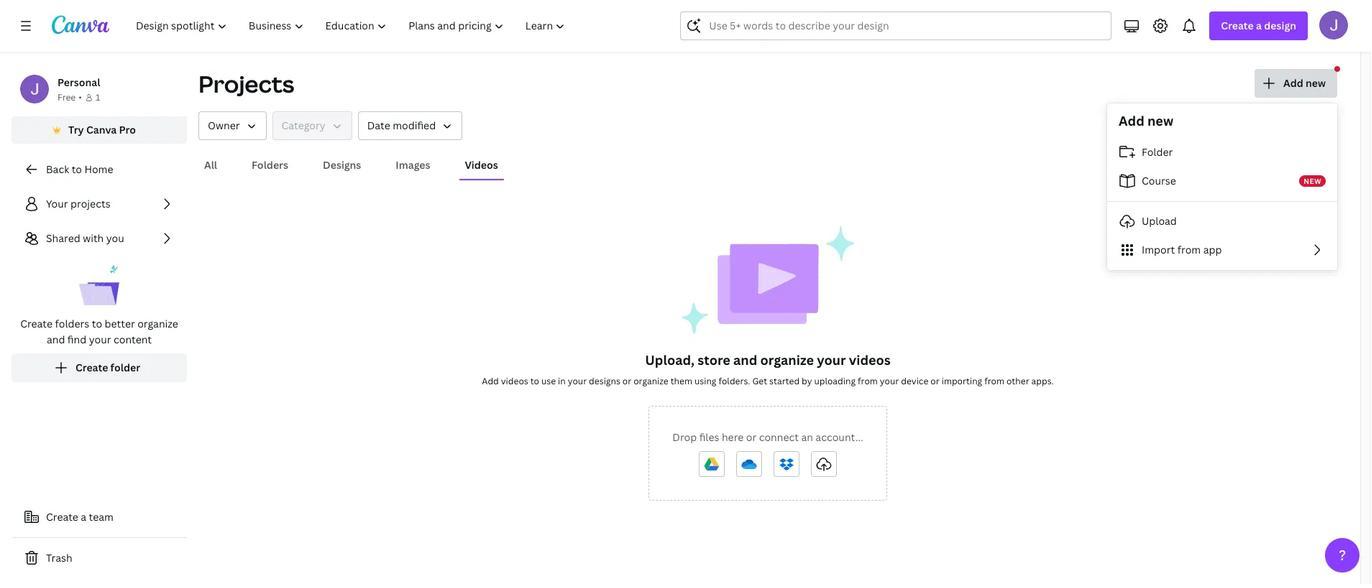 Task type: describe. For each thing, give the bounding box(es) containing it.
your inside create folders to better organize and find your content
[[89, 333, 111, 347]]

Date modified button
[[358, 111, 462, 140]]

0 horizontal spatial or
[[622, 375, 631, 388]]

personal
[[58, 75, 100, 89]]

try canva pro
[[68, 123, 136, 137]]

category
[[281, 119, 325, 132]]

create folder
[[75, 361, 140, 375]]

0 horizontal spatial from
[[858, 375, 878, 388]]

create for create a design
[[1221, 19, 1254, 32]]

importing
[[942, 375, 982, 388]]

home
[[84, 162, 113, 176]]

using
[[694, 375, 716, 388]]

your up uploading
[[817, 352, 846, 369]]

your left device
[[880, 375, 899, 388]]

other
[[1006, 375, 1029, 388]]

trash
[[46, 551, 72, 565]]

apps.
[[1031, 375, 1054, 388]]

1 vertical spatial organize
[[760, 352, 814, 369]]

connect
[[759, 431, 799, 444]]

0 horizontal spatial new
[[1147, 112, 1173, 129]]

back to home
[[46, 162, 113, 176]]

upload button
[[1107, 207, 1337, 236]]

create for create folders to better organize and find your content
[[20, 317, 52, 331]]

create a design
[[1221, 19, 1296, 32]]

jacob simon image
[[1319, 11, 1348, 40]]

drop
[[672, 431, 697, 444]]

•
[[79, 91, 82, 104]]

try canva pro button
[[12, 116, 187, 144]]

drop files here or connect an account...
[[672, 431, 863, 444]]

1 horizontal spatial organize
[[634, 375, 668, 388]]

them
[[671, 375, 692, 388]]

you
[[106, 232, 124, 245]]

projects
[[198, 68, 294, 99]]

import
[[1142, 243, 1175, 257]]

1 horizontal spatial or
[[746, 431, 756, 444]]

get
[[752, 375, 767, 388]]

your projects link
[[12, 190, 187, 219]]

course
[[1142, 174, 1176, 188]]

free •
[[58, 91, 82, 104]]

free
[[58, 91, 76, 104]]

folders button
[[246, 152, 294, 179]]

create folders to better organize and find your content
[[20, 317, 178, 347]]

2 horizontal spatial or
[[931, 375, 939, 388]]

shared
[[46, 232, 80, 245]]

owner
[[208, 119, 240, 132]]

started
[[769, 375, 800, 388]]

find
[[67, 333, 86, 347]]

date
[[367, 119, 390, 132]]

list containing your projects
[[12, 190, 187, 382]]

from inside button
[[1177, 243, 1201, 257]]

files
[[699, 431, 719, 444]]

store
[[698, 352, 730, 369]]

videos
[[465, 158, 498, 172]]

create folder button
[[12, 354, 187, 382]]

create a team
[[46, 510, 114, 524]]

folder
[[1142, 145, 1173, 159]]

upload
[[1142, 214, 1177, 228]]

add inside upload, store and organize your videos add videos to use in your designs or organize them using folders. get started by uploading from your device or importing from other apps.
[[482, 375, 499, 388]]

1 vertical spatial videos
[[501, 375, 528, 388]]

designs button
[[317, 152, 367, 179]]



Task type: vqa. For each thing, say whether or not it's contained in the screenshot.
Graphics button
no



Task type: locate. For each thing, give the bounding box(es) containing it.
create a design button
[[1210, 12, 1308, 40]]

videos button
[[459, 152, 504, 179]]

1 vertical spatial add new
[[1119, 112, 1173, 129]]

organize
[[137, 317, 178, 331], [760, 352, 814, 369], [634, 375, 668, 388]]

0 horizontal spatial a
[[81, 510, 86, 524]]

add
[[1283, 76, 1303, 90], [1119, 112, 1144, 129], [482, 375, 499, 388]]

your right in
[[568, 375, 587, 388]]

to inside upload, store and organize your videos add videos to use in your designs or organize them using folders. get started by uploading from your device or importing from other apps.
[[530, 375, 539, 388]]

add left use
[[482, 375, 499, 388]]

organize up started
[[760, 352, 814, 369]]

add new inside dropdown button
[[1283, 76, 1326, 90]]

from
[[1177, 243, 1201, 257], [858, 375, 878, 388], [984, 375, 1004, 388]]

designs
[[323, 158, 361, 172]]

a inside button
[[81, 510, 86, 524]]

create inside create a design dropdown button
[[1221, 19, 1254, 32]]

use
[[541, 375, 556, 388]]

videos
[[849, 352, 891, 369], [501, 375, 528, 388]]

all
[[204, 158, 217, 172]]

0 vertical spatial add new
[[1283, 76, 1326, 90]]

with
[[83, 232, 104, 245]]

2 vertical spatial organize
[[634, 375, 668, 388]]

try
[[68, 123, 84, 137]]

import from app
[[1142, 243, 1222, 257]]

0 vertical spatial a
[[1256, 19, 1262, 32]]

content
[[114, 333, 152, 347]]

create left 'folders'
[[20, 317, 52, 331]]

organize up content
[[137, 317, 178, 331]]

date modified
[[367, 119, 436, 132]]

upload,
[[645, 352, 695, 369]]

and inside create folders to better organize and find your content
[[47, 333, 65, 347]]

app
[[1203, 243, 1222, 257]]

shared with you
[[46, 232, 124, 245]]

menu containing folder
[[1107, 138, 1337, 265]]

organize down upload,
[[634, 375, 668, 388]]

add inside add new dropdown button
[[1283, 76, 1303, 90]]

0 horizontal spatial and
[[47, 333, 65, 347]]

a inside dropdown button
[[1256, 19, 1262, 32]]

0 horizontal spatial videos
[[501, 375, 528, 388]]

add down design at the top of the page
[[1283, 76, 1303, 90]]

videos left use
[[501, 375, 528, 388]]

device
[[901, 375, 928, 388]]

None search field
[[680, 12, 1112, 40]]

2 horizontal spatial from
[[1177, 243, 1201, 257]]

folder button
[[1107, 138, 1337, 167]]

new inside dropdown button
[[1306, 76, 1326, 90]]

from left app
[[1177, 243, 1201, 257]]

create
[[1221, 19, 1254, 32], [20, 317, 52, 331], [75, 361, 108, 375], [46, 510, 78, 524]]

Category button
[[272, 111, 352, 140]]

0 vertical spatial videos
[[849, 352, 891, 369]]

projects
[[71, 197, 110, 211]]

Owner button
[[198, 111, 266, 140]]

your projects
[[46, 197, 110, 211]]

1 vertical spatial add
[[1119, 112, 1144, 129]]

2 horizontal spatial add
[[1283, 76, 1303, 90]]

1 vertical spatial to
[[92, 317, 102, 331]]

folders
[[252, 158, 288, 172]]

a for design
[[1256, 19, 1262, 32]]

back to home link
[[12, 155, 187, 184]]

or right device
[[931, 375, 939, 388]]

0 vertical spatial and
[[47, 333, 65, 347]]

to inside 'link'
[[72, 162, 82, 176]]

add new up folder
[[1119, 112, 1173, 129]]

to right back
[[72, 162, 82, 176]]

better
[[105, 317, 135, 331]]

0 horizontal spatial to
[[72, 162, 82, 176]]

2 horizontal spatial organize
[[760, 352, 814, 369]]

0 vertical spatial add
[[1283, 76, 1303, 90]]

a left team
[[81, 510, 86, 524]]

1 horizontal spatial from
[[984, 375, 1004, 388]]

pro
[[119, 123, 136, 137]]

1 horizontal spatial videos
[[849, 352, 891, 369]]

create for create a team
[[46, 510, 78, 524]]

trash link
[[12, 544, 187, 573]]

0 horizontal spatial add new
[[1119, 112, 1173, 129]]

import from app button
[[1107, 236, 1337, 265]]

videos up uploading
[[849, 352, 891, 369]]

menu
[[1107, 138, 1337, 265]]

0 vertical spatial to
[[72, 162, 82, 176]]

Search search field
[[709, 12, 1083, 40]]

1 horizontal spatial add new
[[1283, 76, 1326, 90]]

folder
[[110, 361, 140, 375]]

and
[[47, 333, 65, 347], [733, 352, 757, 369]]

account...
[[816, 431, 863, 444]]

create left team
[[46, 510, 78, 524]]

create inside create a team button
[[46, 510, 78, 524]]

images button
[[390, 152, 436, 179]]

in
[[558, 375, 566, 388]]

create inside create folders to better organize and find your content
[[20, 317, 52, 331]]

and left the find
[[47, 333, 65, 347]]

new up folder
[[1147, 112, 1173, 129]]

an
[[801, 431, 813, 444]]

uploading
[[814, 375, 856, 388]]

list
[[12, 190, 187, 382]]

your
[[46, 197, 68, 211]]

or right here
[[746, 431, 756, 444]]

1 horizontal spatial to
[[92, 317, 102, 331]]

canva
[[86, 123, 117, 137]]

1 horizontal spatial new
[[1306, 76, 1326, 90]]

to left use
[[530, 375, 539, 388]]

from right uploading
[[858, 375, 878, 388]]

from left the other
[[984, 375, 1004, 388]]

images
[[396, 158, 430, 172]]

design
[[1264, 19, 1296, 32]]

0 horizontal spatial add
[[482, 375, 499, 388]]

1 vertical spatial new
[[1147, 112, 1173, 129]]

new down jacob simon icon
[[1306, 76, 1326, 90]]

team
[[89, 510, 114, 524]]

2 horizontal spatial to
[[530, 375, 539, 388]]

or right designs
[[622, 375, 631, 388]]

a
[[1256, 19, 1262, 32], [81, 510, 86, 524]]

here
[[722, 431, 744, 444]]

1 horizontal spatial and
[[733, 352, 757, 369]]

create a team button
[[12, 503, 187, 532]]

upload, store and organize your videos add videos to use in your designs or organize them using folders. get started by uploading from your device or importing from other apps.
[[482, 352, 1054, 388]]

add new down design at the top of the page
[[1283, 76, 1326, 90]]

to inside create folders to better organize and find your content
[[92, 317, 102, 331]]

to
[[72, 162, 82, 176], [92, 317, 102, 331], [530, 375, 539, 388]]

folders
[[55, 317, 89, 331]]

create down the find
[[75, 361, 108, 375]]

0 horizontal spatial organize
[[137, 317, 178, 331]]

add up folder
[[1119, 112, 1144, 129]]

add new button
[[1255, 69, 1337, 98]]

create for create folder
[[75, 361, 108, 375]]

and up "folders."
[[733, 352, 757, 369]]

0 vertical spatial organize
[[137, 317, 178, 331]]

new
[[1306, 76, 1326, 90], [1147, 112, 1173, 129]]

designs
[[589, 375, 620, 388]]

2 vertical spatial to
[[530, 375, 539, 388]]

1 horizontal spatial a
[[1256, 19, 1262, 32]]

top level navigation element
[[127, 12, 578, 40]]

by
[[802, 375, 812, 388]]

back
[[46, 162, 69, 176]]

1 vertical spatial a
[[81, 510, 86, 524]]

organize inside create folders to better organize and find your content
[[137, 317, 178, 331]]

or
[[622, 375, 631, 388], [931, 375, 939, 388], [746, 431, 756, 444]]

to left better
[[92, 317, 102, 331]]

a for team
[[81, 510, 86, 524]]

1
[[96, 91, 100, 104]]

your right the find
[[89, 333, 111, 347]]

create inside create folder button
[[75, 361, 108, 375]]

a left design at the top of the page
[[1256, 19, 1262, 32]]

and inside upload, store and organize your videos add videos to use in your designs or organize them using folders. get started by uploading from your device or importing from other apps.
[[733, 352, 757, 369]]

0 vertical spatial new
[[1306, 76, 1326, 90]]

all button
[[198, 152, 223, 179]]

your
[[89, 333, 111, 347], [817, 352, 846, 369], [568, 375, 587, 388], [880, 375, 899, 388]]

folders.
[[719, 375, 750, 388]]

1 vertical spatial and
[[733, 352, 757, 369]]

create left design at the top of the page
[[1221, 19, 1254, 32]]

2 vertical spatial add
[[482, 375, 499, 388]]

add new
[[1283, 76, 1326, 90], [1119, 112, 1173, 129]]

shared with you link
[[12, 224, 187, 253]]

1 horizontal spatial add
[[1119, 112, 1144, 129]]

new
[[1304, 176, 1322, 186]]

modified
[[393, 119, 436, 132]]



